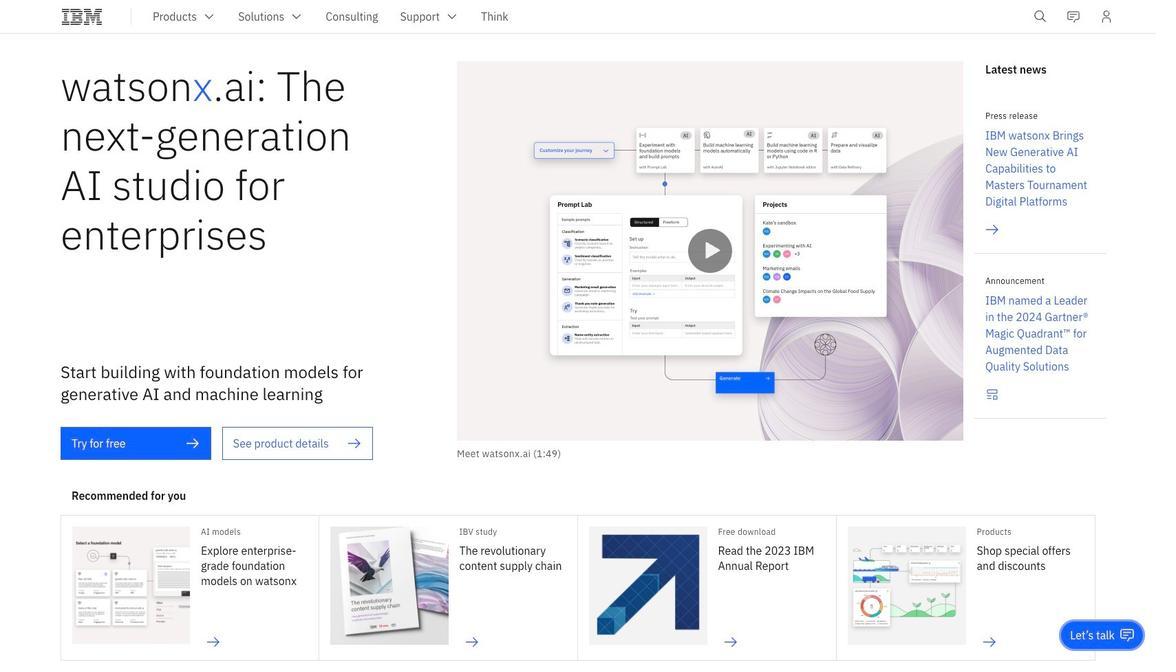 Task type: describe. For each thing, give the bounding box(es) containing it.
let's talk element
[[1071, 628, 1115, 644]]



